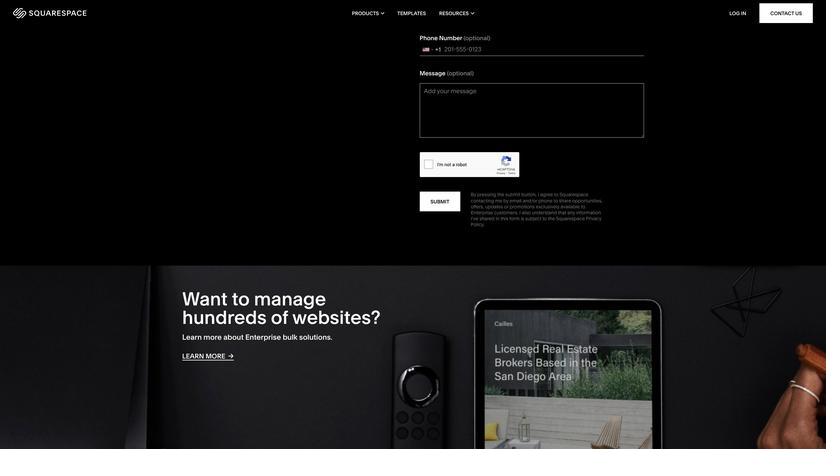 Task type: vqa. For each thing, say whether or not it's contained in the screenshot.
ALSO
yes



Task type: describe. For each thing, give the bounding box(es) containing it.
shared
[[480, 216, 495, 222]]

form
[[510, 216, 520, 222]]

policy
[[471, 222, 484, 228]]

want to manage hundreds of websites?
[[182, 288, 381, 329]]

contact
[[771, 10, 794, 16]]

any
[[568, 210, 575, 216]]

is
[[521, 216, 524, 222]]

phone
[[539, 198, 553, 204]]

learn more about enterprise bulk solutions.
[[182, 334, 333, 342]]

and/or
[[523, 198, 538, 204]]

privacy policy link
[[471, 216, 602, 228]]

button,
[[522, 192, 537, 198]]

background image of various tech objects on desk with real estate website opened on ipad image
[[0, 266, 826, 450]]

or
[[504, 204, 509, 210]]

1 vertical spatial enterprise
[[245, 334, 281, 342]]

manage
[[254, 288, 326, 311]]

to inside want to manage hundreds of websites?
[[232, 288, 250, 311]]

learn for learn more →
[[182, 353, 204, 361]]

products button
[[352, 0, 384, 26]]

hundreds
[[182, 307, 267, 329]]

privacy
[[586, 216, 602, 222]]

phone number (optional)
[[420, 34, 491, 42]]

information
[[576, 210, 601, 216]]

offers,
[[471, 204, 484, 210]]

more for about
[[204, 334, 222, 342]]

this
[[501, 216, 508, 222]]

submit
[[431, 199, 450, 205]]

log
[[730, 10, 740, 16]]

us
[[796, 10, 802, 16]]

in
[[741, 10, 747, 16]]

1 vertical spatial squarespace
[[556, 216, 585, 222]]

contacting
[[471, 198, 494, 204]]

log             in
[[730, 10, 747, 16]]

resources button
[[439, 0, 474, 26]]

promotions
[[510, 204, 535, 210]]

0 vertical spatial squarespace
[[560, 192, 589, 198]]

0 horizontal spatial i
[[520, 210, 521, 216]]

exclusively
[[536, 204, 560, 210]]

1 vertical spatial (optional)
[[447, 70, 474, 77]]

contact us
[[771, 10, 802, 16]]

message (optional)
[[420, 70, 474, 77]]

want
[[182, 288, 228, 311]]

updates
[[485, 204, 503, 210]]

available
[[561, 204, 580, 210]]

pressing
[[477, 192, 496, 198]]

message
[[420, 70, 446, 77]]

of
[[271, 307, 288, 329]]

that
[[558, 210, 566, 216]]

learn more →
[[182, 353, 234, 361]]

enterprise inside by pressing the submit button, i agree to squarespace contacting me by email and/or phone to share opportunities, offers, updates or promotions exclusively available to enterprise customers. i also understand that any information i've shared in this form is subject to the squarespace
[[471, 210, 493, 216]]

subject
[[526, 216, 542, 222]]

resources
[[439, 10, 469, 16]]

submit
[[506, 192, 521, 198]]



Task type: locate. For each thing, give the bounding box(es) containing it.
1 learn from the top
[[182, 334, 202, 342]]

understand
[[532, 210, 557, 216]]

also
[[522, 210, 531, 216]]

enterprise down of
[[245, 334, 281, 342]]

templates
[[398, 10, 426, 16]]

(optional) right the "number"
[[464, 34, 491, 42]]

share
[[559, 198, 571, 204]]

squarespace
[[560, 192, 589, 198], [556, 216, 585, 222]]

1 horizontal spatial i
[[538, 192, 539, 198]]

the down understand
[[548, 216, 555, 222]]

Company Name text field
[[420, 8, 644, 21]]

more for →
[[206, 353, 225, 361]]

0 horizontal spatial the
[[497, 192, 504, 198]]

0 vertical spatial more
[[204, 334, 222, 342]]

privacy policy
[[471, 216, 602, 228]]

i left agree
[[538, 192, 539, 198]]

+1
[[435, 46, 441, 53]]

email
[[510, 198, 522, 204]]

more up learn more →
[[204, 334, 222, 342]]

1 horizontal spatial the
[[548, 216, 555, 222]]

in
[[496, 216, 500, 222]]

(optional)
[[464, 34, 491, 42], [447, 70, 474, 77]]

submit button
[[420, 192, 460, 212]]

about
[[224, 334, 244, 342]]

1 vertical spatial i
[[520, 210, 521, 216]]

→
[[228, 353, 234, 360]]

squarespace up the share
[[560, 192, 589, 198]]

by pressing the submit button, i agree to squarespace contacting me by email and/or phone to share opportunities, offers, updates or promotions exclusively available to enterprise customers. i also understand that any information i've shared in this form is subject to the squarespace
[[471, 192, 603, 222]]

learn
[[182, 334, 202, 342], [182, 353, 204, 361]]

squarespace down any
[[556, 216, 585, 222]]

squarespace logo link
[[13, 8, 173, 18]]

Add your message text field
[[420, 84, 644, 138]]

agree
[[540, 192, 553, 198]]

the
[[497, 192, 504, 198], [548, 216, 555, 222]]

bulk
[[283, 334, 298, 342]]

1 horizontal spatial enterprise
[[471, 210, 493, 216]]

products
[[352, 10, 379, 16]]

the up me
[[497, 192, 504, 198]]

+1 field
[[420, 43, 443, 56]]

number
[[439, 34, 462, 42]]

learn for learn more about enterprise bulk solutions.
[[182, 334, 202, 342]]

1 vertical spatial learn
[[182, 353, 204, 361]]

more
[[204, 334, 222, 342], [206, 353, 225, 361]]

0 vertical spatial learn
[[182, 334, 202, 342]]

phone
[[420, 34, 438, 42]]

more inside learn more →
[[206, 353, 225, 361]]

contact us link
[[760, 3, 813, 23]]

i
[[538, 192, 539, 198], [520, 210, 521, 216]]

0 horizontal spatial enterprise
[[245, 334, 281, 342]]

more left the →
[[206, 353, 225, 361]]

1 vertical spatial the
[[548, 216, 555, 222]]

opportunities,
[[573, 198, 603, 204]]

0 vertical spatial enterprise
[[471, 210, 493, 216]]

201-555-0123 telephone field
[[420, 43, 644, 56]]

websites?
[[292, 307, 381, 329]]

i left also
[[520, 210, 521, 216]]

(optional) right message
[[447, 70, 474, 77]]

customers.
[[494, 210, 518, 216]]

i've
[[471, 216, 479, 222]]

log             in link
[[730, 10, 747, 16]]

me
[[495, 198, 502, 204]]

by
[[471, 192, 476, 198]]

solutions.
[[299, 334, 333, 342]]

enterprise down offers,
[[471, 210, 493, 216]]

1 vertical spatial more
[[206, 353, 225, 361]]

0 vertical spatial (optional)
[[464, 34, 491, 42]]

0 vertical spatial i
[[538, 192, 539, 198]]

to
[[554, 192, 559, 198], [554, 198, 558, 204], [581, 204, 586, 210], [543, 216, 547, 222], [232, 288, 250, 311]]

templates link
[[398, 0, 426, 26]]

.
[[484, 222, 485, 228]]

enterprise
[[471, 210, 493, 216], [245, 334, 281, 342]]

0 vertical spatial the
[[497, 192, 504, 198]]

squarespace logo image
[[13, 8, 86, 18]]

by
[[504, 198, 509, 204]]

learn inside learn more →
[[182, 353, 204, 361]]

2 learn from the top
[[182, 353, 204, 361]]



